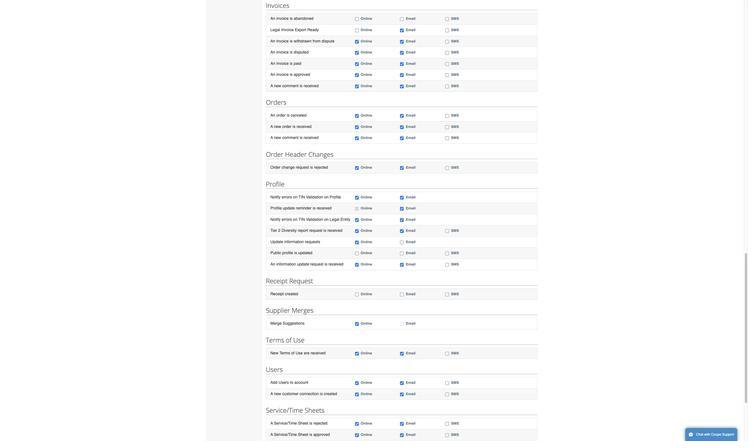 Task type: locate. For each thing, give the bounding box(es) containing it.
1 sheet from the top
[[298, 421, 309, 426]]

order down an order is canceled
[[283, 124, 292, 129]]

validation up tier 2 diversity report request is received
[[306, 217, 323, 222]]

0 vertical spatial rejected
[[314, 165, 328, 170]]

1 horizontal spatial legal
[[330, 217, 340, 222]]

4 an from the top
[[271, 61, 276, 66]]

0 vertical spatial approved
[[294, 72, 311, 77]]

0 vertical spatial comment
[[283, 83, 299, 88]]

None checkbox
[[355, 17, 359, 21], [446, 17, 450, 21], [355, 51, 359, 55], [401, 51, 404, 55], [446, 51, 450, 55], [401, 62, 404, 66], [355, 73, 359, 77], [355, 85, 359, 88], [401, 114, 404, 118], [401, 125, 404, 129], [446, 125, 450, 129], [401, 137, 404, 140], [355, 166, 359, 170], [355, 196, 359, 199], [401, 196, 404, 199], [355, 207, 359, 211], [401, 207, 404, 211], [355, 218, 359, 222], [355, 229, 359, 233], [401, 241, 404, 244], [401, 252, 404, 255], [355, 263, 359, 267], [401, 263, 404, 267], [446, 263, 450, 267], [401, 293, 404, 296], [446, 293, 450, 296], [401, 322, 404, 326], [355, 352, 359, 355], [401, 352, 404, 355], [355, 381, 359, 385], [401, 381, 404, 385], [355, 393, 359, 396], [355, 422, 359, 426], [401, 422, 404, 426], [446, 433, 450, 437], [355, 17, 359, 21], [446, 17, 450, 21], [355, 51, 359, 55], [401, 51, 404, 55], [446, 51, 450, 55], [401, 62, 404, 66], [355, 73, 359, 77], [355, 85, 359, 88], [401, 114, 404, 118], [401, 125, 404, 129], [446, 125, 450, 129], [401, 137, 404, 140], [355, 166, 359, 170], [355, 196, 359, 199], [401, 196, 404, 199], [355, 207, 359, 211], [401, 207, 404, 211], [355, 218, 359, 222], [355, 229, 359, 233], [401, 241, 404, 244], [401, 252, 404, 255], [355, 263, 359, 267], [401, 263, 404, 267], [446, 263, 450, 267], [401, 293, 404, 296], [446, 293, 450, 296], [401, 322, 404, 326], [355, 352, 359, 355], [401, 352, 404, 355], [355, 381, 359, 385], [401, 381, 404, 385], [355, 393, 359, 396], [355, 422, 359, 426], [401, 422, 404, 426], [446, 433, 450, 437]]

profile
[[283, 251, 293, 255]]

merge suggestions
[[271, 321, 305, 326]]

15 email from the top
[[406, 229, 416, 233]]

terms
[[266, 335, 285, 344], [280, 351, 291, 355]]

information up public profile is updated on the bottom left
[[285, 239, 304, 244]]

1 vertical spatial receipt
[[271, 291, 284, 296]]

3 new from the top
[[274, 135, 282, 140]]

1 vertical spatial a new comment is received
[[271, 135, 319, 140]]

tin for profile
[[299, 195, 305, 199]]

request
[[296, 165, 309, 170], [310, 228, 323, 233], [311, 262, 324, 266]]

1 vertical spatial order
[[271, 165, 281, 170]]

1 online from the top
[[361, 17, 373, 21]]

validation
[[306, 195, 323, 199], [306, 217, 323, 222]]

rejected down the 'changes'
[[314, 165, 328, 170]]

4 new from the top
[[274, 391, 282, 396]]

1 vertical spatial validation
[[306, 217, 323, 222]]

suggestions
[[283, 321, 305, 326]]

new down an order is canceled
[[274, 124, 282, 129]]

chat
[[697, 433, 704, 436]]

0 vertical spatial validation
[[306, 195, 323, 199]]

use
[[294, 335, 305, 344], [296, 351, 303, 355]]

14 email from the top
[[406, 217, 416, 222]]

an down the an invoice is paid
[[271, 72, 276, 77]]

updated
[[299, 251, 313, 255]]

comment down an invoice is approved at the top
[[283, 83, 299, 88]]

invoice down an invoice is disputed
[[277, 61, 289, 66]]

information down "profile"
[[277, 262, 296, 266]]

1 validation from the top
[[306, 195, 323, 199]]

public
[[271, 251, 282, 255]]

17 sms from the top
[[452, 380, 460, 385]]

sheet for approved
[[298, 432, 309, 437]]

1 email from the top
[[406, 17, 416, 21]]

new
[[274, 83, 282, 88], [274, 124, 282, 129], [274, 135, 282, 140], [274, 391, 282, 396]]

0 vertical spatial receipt
[[266, 276, 288, 285]]

2 online from the top
[[361, 28, 373, 32]]

tin
[[299, 195, 305, 199], [299, 217, 305, 222]]

notify for notify errors on tin validation on legal entity
[[271, 217, 281, 222]]

errors up profile update reminder is received
[[282, 195, 292, 199]]

supplier
[[266, 306, 290, 315]]

requests
[[305, 239, 321, 244]]

users left 'to'
[[279, 380, 289, 385]]

withdrawn
[[294, 39, 312, 43]]

update
[[283, 206, 295, 210], [297, 262, 310, 266]]

profile down change
[[266, 179, 285, 188]]

terms up new
[[266, 335, 285, 344]]

an for an information update request is received
[[271, 262, 276, 266]]

1 vertical spatial legal
[[330, 217, 340, 222]]

1 horizontal spatial created
[[324, 391, 338, 396]]

1 sms from the top
[[452, 17, 460, 21]]

1 invoice from the top
[[277, 16, 289, 21]]

profile for profile
[[266, 179, 285, 188]]

0 vertical spatial sheet
[[298, 421, 309, 426]]

1 vertical spatial created
[[324, 391, 338, 396]]

order left change
[[271, 165, 281, 170]]

10 online from the top
[[361, 136, 373, 140]]

an down invoices
[[271, 16, 276, 21]]

1 tin from the top
[[299, 195, 305, 199]]

approved down 'paid'
[[294, 72, 311, 77]]

7 sms from the top
[[452, 84, 460, 88]]

an for an order is canceled
[[271, 113, 276, 118]]

a new comment is received down a new order is received in the top left of the page
[[271, 135, 319, 140]]

tin down profile update reminder is received
[[299, 217, 305, 222]]

profile for profile update reminder is received
[[271, 206, 282, 210]]

8 sms from the top
[[452, 113, 460, 118]]

0 vertical spatial profile
[[266, 179, 285, 188]]

1 an from the top
[[271, 16, 276, 21]]

of up new terms of use are received
[[286, 335, 292, 344]]

6 sms from the top
[[452, 73, 460, 77]]

9 online from the top
[[361, 125, 373, 129]]

3 invoice from the top
[[277, 50, 289, 54]]

12 email from the top
[[406, 195, 416, 199]]

an up an invoice is disputed
[[271, 39, 276, 43]]

profile up "entity" at the left
[[330, 195, 341, 199]]

request down order header changes
[[296, 165, 309, 170]]

on up notify errors on tin validation on legal entity
[[325, 195, 329, 199]]

2 an from the top
[[271, 39, 276, 43]]

3 a from the top
[[271, 135, 273, 140]]

1 vertical spatial information
[[277, 262, 296, 266]]

email
[[406, 17, 416, 21], [406, 28, 416, 32], [406, 39, 416, 43], [406, 50, 416, 54], [406, 61, 416, 66], [406, 73, 416, 77], [406, 84, 416, 88], [406, 113, 416, 118], [406, 125, 416, 129], [406, 136, 416, 140], [406, 165, 416, 170], [406, 195, 416, 199], [406, 206, 416, 210], [406, 217, 416, 222], [406, 229, 416, 233], [406, 240, 416, 244], [406, 251, 416, 255], [406, 262, 416, 266], [406, 292, 416, 296], [406, 321, 416, 326], [406, 351, 416, 355], [406, 380, 416, 385], [406, 392, 416, 396], [406, 421, 416, 426], [406, 432, 416, 437]]

legal
[[271, 27, 280, 32], [330, 217, 340, 222]]

order change request is rejected
[[271, 165, 328, 170]]

approved down sheets
[[314, 432, 330, 437]]

0 vertical spatial notify
[[271, 195, 281, 199]]

order up change
[[266, 150, 284, 159]]

12 online from the top
[[361, 195, 373, 199]]

is
[[290, 16, 293, 21], [290, 39, 293, 43], [290, 50, 293, 54], [290, 61, 293, 66], [290, 72, 293, 77], [300, 83, 303, 88], [287, 113, 290, 118], [293, 124, 296, 129], [300, 135, 303, 140], [310, 165, 313, 170], [313, 206, 316, 210], [324, 228, 327, 233], [295, 251, 297, 255], [325, 262, 328, 266], [320, 391, 323, 396], [310, 421, 313, 426], [310, 432, 313, 437]]

4 a from the top
[[271, 391, 273, 396]]

chat with coupa support button
[[686, 428, 738, 441]]

20 online from the top
[[361, 321, 373, 326]]

1 vertical spatial notify
[[271, 217, 281, 222]]

errors up diversity
[[282, 217, 292, 222]]

a new comment is received down an invoice is approved at the top
[[271, 83, 319, 88]]

chat with coupa support
[[697, 433, 735, 436]]

0 vertical spatial use
[[294, 335, 305, 344]]

12 sms from the top
[[452, 229, 460, 233]]

an
[[271, 16, 276, 21], [271, 39, 276, 43], [271, 50, 276, 54], [271, 61, 276, 66], [271, 72, 276, 77], [271, 113, 276, 118], [271, 262, 276, 266]]

ready
[[308, 27, 319, 32]]

service/time for a service/time sheet is approved
[[274, 432, 297, 437]]

created
[[285, 291, 299, 296], [324, 391, 338, 396]]

new down add
[[274, 391, 282, 396]]

an invoice is paid
[[271, 61, 302, 66]]

25 email from the top
[[406, 432, 416, 437]]

4 sms from the top
[[452, 50, 460, 54]]

18 online from the top
[[361, 262, 373, 266]]

14 online from the top
[[361, 217, 373, 222]]

24 online from the top
[[361, 421, 373, 426]]

export
[[295, 27, 307, 32]]

1 horizontal spatial approved
[[314, 432, 330, 437]]

11 email from the top
[[406, 165, 416, 170]]

0 vertical spatial terms
[[266, 335, 285, 344]]

19 online from the top
[[361, 292, 373, 296]]

use left are
[[296, 351, 303, 355]]

sheet down a service/time sheet is rejected
[[298, 432, 309, 437]]

24 email from the top
[[406, 421, 416, 426]]

order down orders
[[277, 113, 286, 118]]

2 vertical spatial service/time
[[274, 432, 297, 437]]

receipt up the supplier
[[271, 291, 284, 296]]

from
[[313, 39, 321, 43]]

errors for notify errors on tin validation on profile
[[282, 195, 292, 199]]

6 a from the top
[[271, 432, 273, 437]]

terms right new
[[280, 351, 291, 355]]

0 vertical spatial order
[[277, 113, 286, 118]]

rejected down sheets
[[314, 421, 328, 426]]

receipt
[[266, 276, 288, 285], [271, 291, 284, 296]]

abandoned
[[294, 16, 314, 21]]

of left are
[[292, 351, 295, 355]]

order
[[266, 150, 284, 159], [271, 165, 281, 170]]

2
[[279, 228, 281, 233]]

1 vertical spatial rejected
[[314, 421, 328, 426]]

approved
[[294, 72, 311, 77], [314, 432, 330, 437]]

legal left invoice
[[271, 27, 280, 32]]

sheet
[[298, 421, 309, 426], [298, 432, 309, 437]]

3 sms from the top
[[452, 39, 460, 43]]

2 vertical spatial profile
[[271, 206, 282, 210]]

11 sms from the top
[[452, 165, 460, 170]]

2 sheet from the top
[[298, 432, 309, 437]]

request down updated
[[311, 262, 324, 266]]

0 vertical spatial update
[[283, 206, 295, 210]]

6 online from the top
[[361, 73, 373, 77]]

update down updated
[[297, 262, 310, 266]]

rejected for a service/time sheet is rejected
[[314, 421, 328, 426]]

0 vertical spatial order
[[266, 150, 284, 159]]

invoice down invoice
[[277, 39, 289, 43]]

order for order change request is rejected
[[271, 165, 281, 170]]

2 invoice from the top
[[277, 39, 289, 43]]

comment
[[283, 83, 299, 88], [283, 135, 299, 140]]

5 invoice from the top
[[277, 72, 289, 77]]

0 vertical spatial errors
[[282, 195, 292, 199]]

users up add
[[266, 365, 283, 374]]

on
[[293, 195, 298, 199], [325, 195, 329, 199], [293, 217, 298, 222], [325, 217, 329, 222]]

a new comment is received
[[271, 83, 319, 88], [271, 135, 319, 140]]

20 email from the top
[[406, 321, 416, 326]]

add users to account
[[271, 380, 309, 385]]

request
[[290, 276, 313, 285]]

users
[[266, 365, 283, 374], [279, 380, 289, 385]]

paid
[[294, 61, 302, 66]]

5 a from the top
[[271, 421, 273, 426]]

account
[[295, 380, 309, 385]]

4 email from the top
[[406, 50, 416, 54]]

1 vertical spatial errors
[[282, 217, 292, 222]]

terms of use
[[266, 335, 305, 344]]

rejected
[[314, 165, 328, 170], [314, 421, 328, 426]]

1 horizontal spatial update
[[297, 262, 310, 266]]

14 sms from the top
[[452, 262, 460, 266]]

3 online from the top
[[361, 39, 373, 43]]

information
[[285, 239, 304, 244], [277, 262, 296, 266]]

online
[[361, 17, 373, 21], [361, 28, 373, 32], [361, 39, 373, 43], [361, 50, 373, 54], [361, 61, 373, 66], [361, 73, 373, 77], [361, 84, 373, 88], [361, 113, 373, 118], [361, 125, 373, 129], [361, 136, 373, 140], [361, 165, 373, 170], [361, 195, 373, 199], [361, 206, 373, 210], [361, 217, 373, 222], [361, 229, 373, 233], [361, 240, 373, 244], [361, 251, 373, 255], [361, 262, 373, 266], [361, 292, 373, 296], [361, 321, 373, 326], [361, 351, 373, 355], [361, 380, 373, 385], [361, 392, 373, 396], [361, 421, 373, 426], [361, 432, 373, 437]]

information for update
[[285, 239, 304, 244]]

created down receipt request
[[285, 291, 299, 296]]

a new order is received
[[271, 124, 312, 129]]

4 invoice from the top
[[277, 61, 289, 66]]

0 vertical spatial tin
[[299, 195, 305, 199]]

of
[[286, 335, 292, 344], [292, 351, 295, 355]]

service/time
[[266, 406, 303, 415], [274, 421, 297, 426], [274, 432, 297, 437]]

order for order header changes
[[266, 150, 284, 159]]

order
[[277, 113, 286, 118], [283, 124, 292, 129]]

0 horizontal spatial legal
[[271, 27, 280, 32]]

2 notify from the top
[[271, 217, 281, 222]]

invoices
[[266, 1, 290, 10]]

receipt created
[[271, 291, 299, 296]]

20 sms from the top
[[452, 432, 460, 437]]

service/time down a service/time sheet is rejected
[[274, 432, 297, 437]]

errors
[[282, 195, 292, 199], [282, 217, 292, 222]]

created right connection
[[324, 391, 338, 396]]

support
[[723, 433, 735, 436]]

sheets
[[305, 406, 325, 415]]

2 tin from the top
[[299, 217, 305, 222]]

an up the an invoice is paid
[[271, 50, 276, 54]]

request up requests
[[310, 228, 323, 233]]

3 an from the top
[[271, 50, 276, 54]]

1 vertical spatial tin
[[299, 217, 305, 222]]

an down the public
[[271, 262, 276, 266]]

notify up profile update reminder is received
[[271, 195, 281, 199]]

a
[[271, 83, 273, 88], [271, 124, 273, 129], [271, 135, 273, 140], [271, 391, 273, 396], [271, 421, 273, 426], [271, 432, 273, 437]]

None checkbox
[[401, 17, 404, 21], [355, 29, 359, 32], [401, 29, 404, 32], [446, 29, 450, 32], [355, 40, 359, 43], [401, 40, 404, 43], [446, 40, 450, 43], [355, 62, 359, 66], [446, 62, 450, 66], [401, 73, 404, 77], [446, 73, 450, 77], [401, 85, 404, 88], [446, 85, 450, 88], [355, 114, 359, 118], [446, 114, 450, 118], [355, 125, 359, 129], [355, 137, 359, 140], [446, 137, 450, 140], [401, 166, 404, 170], [446, 166, 450, 170], [401, 218, 404, 222], [401, 229, 404, 233], [446, 229, 450, 233], [355, 241, 359, 244], [355, 252, 359, 255], [446, 252, 450, 255], [355, 293, 359, 296], [355, 322, 359, 326], [446, 352, 450, 355], [446, 381, 450, 385], [401, 393, 404, 396], [446, 393, 450, 396], [446, 422, 450, 426], [355, 433, 359, 437], [401, 433, 404, 437], [401, 17, 404, 21], [355, 29, 359, 32], [401, 29, 404, 32], [446, 29, 450, 32], [355, 40, 359, 43], [401, 40, 404, 43], [446, 40, 450, 43], [355, 62, 359, 66], [446, 62, 450, 66], [401, 73, 404, 77], [446, 73, 450, 77], [401, 85, 404, 88], [446, 85, 450, 88], [355, 114, 359, 118], [446, 114, 450, 118], [355, 125, 359, 129], [355, 137, 359, 140], [446, 137, 450, 140], [401, 166, 404, 170], [446, 166, 450, 170], [401, 218, 404, 222], [401, 229, 404, 233], [446, 229, 450, 233], [355, 241, 359, 244], [355, 252, 359, 255], [446, 252, 450, 255], [355, 293, 359, 296], [355, 322, 359, 326], [446, 352, 450, 355], [446, 381, 450, 385], [401, 393, 404, 396], [446, 393, 450, 396], [446, 422, 450, 426], [355, 433, 359, 437], [401, 433, 404, 437]]

an down orders
[[271, 113, 276, 118]]

invoice up invoice
[[277, 16, 289, 21]]

1 vertical spatial sheet
[[298, 432, 309, 437]]

public profile is updated
[[271, 251, 313, 255]]

new down a new order is received in the top left of the page
[[274, 135, 282, 140]]

an for an invoice is abandoned
[[271, 16, 276, 21]]

0 vertical spatial created
[[285, 291, 299, 296]]

0 vertical spatial a new comment is received
[[271, 83, 319, 88]]

0 vertical spatial information
[[285, 239, 304, 244]]

10 sms from the top
[[452, 136, 460, 140]]

receipt up 'receipt created' on the left bottom of page
[[266, 276, 288, 285]]

update left reminder
[[283, 206, 295, 210]]

7 an from the top
[[271, 262, 276, 266]]

on down profile update reminder is received
[[293, 217, 298, 222]]

1 vertical spatial of
[[292, 351, 295, 355]]

1 notify from the top
[[271, 195, 281, 199]]

legal left "entity" at the left
[[330, 217, 340, 222]]

received
[[304, 83, 319, 88], [297, 124, 312, 129], [304, 135, 319, 140], [317, 206, 332, 210], [328, 228, 343, 233], [329, 262, 344, 266], [311, 351, 326, 355]]

6 an from the top
[[271, 113, 276, 118]]

invoice up the an invoice is paid
[[277, 50, 289, 54]]

comment down a new order is received in the top left of the page
[[283, 135, 299, 140]]

1 a from the top
[[271, 83, 273, 88]]

18 email from the top
[[406, 262, 416, 266]]

1 comment from the top
[[283, 83, 299, 88]]

15 sms from the top
[[452, 292, 460, 296]]

service/time down service/time sheets
[[274, 421, 297, 426]]

0 vertical spatial users
[[266, 365, 283, 374]]

information for an
[[277, 262, 296, 266]]

notify up tier
[[271, 217, 281, 222]]

sms
[[452, 17, 460, 21], [452, 28, 460, 32], [452, 39, 460, 43], [452, 50, 460, 54], [452, 61, 460, 66], [452, 73, 460, 77], [452, 84, 460, 88], [452, 113, 460, 118], [452, 125, 460, 129], [452, 136, 460, 140], [452, 165, 460, 170], [452, 229, 460, 233], [452, 251, 460, 255], [452, 262, 460, 266], [452, 292, 460, 296], [452, 351, 460, 355], [452, 380, 460, 385], [452, 392, 460, 396], [452, 421, 460, 426], [452, 432, 460, 437]]

5 email from the top
[[406, 61, 416, 66]]

an down an invoice is disputed
[[271, 61, 276, 66]]

1 vertical spatial service/time
[[274, 421, 297, 426]]

on up profile update reminder is received
[[293, 195, 298, 199]]

use up new terms of use are received
[[294, 335, 305, 344]]

new up orders
[[274, 83, 282, 88]]

service/time down customer
[[266, 406, 303, 415]]

2 validation from the top
[[306, 217, 323, 222]]

an invoice is approved
[[271, 72, 311, 77]]

change
[[282, 165, 295, 170]]

invoice
[[277, 16, 289, 21], [277, 39, 289, 43], [277, 50, 289, 54], [277, 61, 289, 66], [277, 72, 289, 77]]

profile
[[266, 179, 285, 188], [330, 195, 341, 199], [271, 206, 282, 210]]

validation up reminder
[[306, 195, 323, 199]]

1 vertical spatial comment
[[283, 135, 299, 140]]

sheet up a service/time sheet is approved
[[298, 421, 309, 426]]

invoice down the an invoice is paid
[[277, 72, 289, 77]]

profile up tier
[[271, 206, 282, 210]]

2 errors from the top
[[282, 217, 292, 222]]

0 vertical spatial service/time
[[266, 406, 303, 415]]

tin up profile update reminder is received
[[299, 195, 305, 199]]



Task type: describe. For each thing, give the bounding box(es) containing it.
update information requests
[[271, 239, 321, 244]]

16 email from the top
[[406, 240, 416, 244]]

invoice for withdrawn
[[277, 39, 289, 43]]

23 online from the top
[[361, 392, 373, 396]]

17 online from the top
[[361, 251, 373, 255]]

1 vertical spatial terms
[[280, 351, 291, 355]]

report
[[298, 228, 308, 233]]

21 online from the top
[[361, 351, 373, 355]]

an information update request is received
[[271, 262, 344, 266]]

an for an invoice is approved
[[271, 72, 276, 77]]

invoice for paid
[[277, 61, 289, 66]]

17 email from the top
[[406, 251, 416, 255]]

22 email from the top
[[406, 380, 416, 385]]

coupa
[[712, 433, 722, 436]]

notify errors on tin validation on legal entity
[[271, 217, 351, 222]]

an for an invoice is disputed
[[271, 50, 276, 54]]

merge
[[271, 321, 282, 326]]

customer
[[283, 391, 299, 396]]

16 online from the top
[[361, 240, 373, 244]]

8 online from the top
[[361, 113, 373, 118]]

validation for legal
[[306, 217, 323, 222]]

1 new from the top
[[274, 83, 282, 88]]

13 online from the top
[[361, 206, 373, 210]]

sheet for rejected
[[298, 421, 309, 426]]

1 vertical spatial use
[[296, 351, 303, 355]]

update
[[271, 239, 284, 244]]

service/time sheets
[[266, 406, 325, 415]]

entity
[[341, 217, 351, 222]]

profile update reminder is received
[[271, 206, 332, 210]]

22 online from the top
[[361, 380, 373, 385]]

9 sms from the top
[[452, 125, 460, 129]]

notify for notify errors on tin validation on profile
[[271, 195, 281, 199]]

16 sms from the top
[[452, 351, 460, 355]]

legal invoice export ready
[[271, 27, 319, 32]]

notify errors on tin validation on profile
[[271, 195, 341, 199]]

are
[[304, 351, 310, 355]]

13 sms from the top
[[452, 251, 460, 255]]

2 a new comment is received from the top
[[271, 135, 319, 140]]

13 email from the top
[[406, 206, 416, 210]]

9 email from the top
[[406, 125, 416, 129]]

receipt request
[[266, 276, 313, 285]]

with
[[705, 433, 711, 436]]

dispute
[[322, 39, 335, 43]]

tier
[[271, 228, 277, 233]]

2 sms from the top
[[452, 28, 460, 32]]

5 online from the top
[[361, 61, 373, 66]]

11 online from the top
[[361, 165, 373, 170]]

21 email from the top
[[406, 351, 416, 355]]

invoice for disputed
[[277, 50, 289, 54]]

an for an invoice is paid
[[271, 61, 276, 66]]

7 email from the top
[[406, 84, 416, 88]]

tier 2 diversity report request is received
[[271, 228, 343, 233]]

1 vertical spatial users
[[279, 380, 289, 385]]

connection
[[300, 391, 319, 396]]

receipt for receipt request
[[266, 276, 288, 285]]

receipt for receipt created
[[271, 291, 284, 296]]

errors for notify errors on tin validation on legal entity
[[282, 217, 292, 222]]

1 vertical spatial order
[[283, 124, 292, 129]]

on left "entity" at the left
[[325, 217, 329, 222]]

5 sms from the top
[[452, 61, 460, 66]]

15 online from the top
[[361, 229, 373, 233]]

25 online from the top
[[361, 432, 373, 437]]

a new customer connection is created
[[271, 391, 338, 396]]

supplier merges
[[266, 306, 314, 315]]

10 email from the top
[[406, 136, 416, 140]]

0 vertical spatial request
[[296, 165, 309, 170]]

invoice for abandoned
[[277, 16, 289, 21]]

new
[[271, 351, 279, 355]]

2 vertical spatial request
[[311, 262, 324, 266]]

validation for profile
[[306, 195, 323, 199]]

an order is canceled
[[271, 113, 307, 118]]

1 vertical spatial update
[[297, 262, 310, 266]]

6 email from the top
[[406, 73, 416, 77]]

23 email from the top
[[406, 392, 416, 396]]

tin for legal
[[299, 217, 305, 222]]

an invoice is withdrawn from dispute
[[271, 39, 335, 43]]

0 vertical spatial legal
[[271, 27, 280, 32]]

add
[[271, 380, 278, 385]]

orders
[[266, 98, 287, 107]]

a service/time sheet is rejected
[[271, 421, 328, 426]]

order header changes
[[266, 150, 334, 159]]

19 email from the top
[[406, 292, 416, 296]]

reminder
[[296, 206, 312, 210]]

header
[[285, 150, 307, 159]]

invoice for approved
[[277, 72, 289, 77]]

0 horizontal spatial approved
[[294, 72, 311, 77]]

diversity
[[282, 228, 297, 233]]

canceled
[[291, 113, 307, 118]]

2 new from the top
[[274, 124, 282, 129]]

an for an invoice is withdrawn from dispute
[[271, 39, 276, 43]]

new terms of use are received
[[271, 351, 326, 355]]

7 online from the top
[[361, 84, 373, 88]]

an invoice is abandoned
[[271, 16, 314, 21]]

8 email from the top
[[406, 113, 416, 118]]

to
[[290, 380, 294, 385]]

0 horizontal spatial update
[[283, 206, 295, 210]]

rejected for order change request is rejected
[[314, 165, 328, 170]]

1 a new comment is received from the top
[[271, 83, 319, 88]]

changes
[[309, 150, 334, 159]]

18 sms from the top
[[452, 392, 460, 396]]

1 vertical spatial approved
[[314, 432, 330, 437]]

1 vertical spatial request
[[310, 228, 323, 233]]

merges
[[292, 306, 314, 315]]

1 vertical spatial profile
[[330, 195, 341, 199]]

invoice
[[282, 27, 294, 32]]

0 vertical spatial of
[[286, 335, 292, 344]]

19 sms from the top
[[452, 421, 460, 426]]

2 email from the top
[[406, 28, 416, 32]]

3 email from the top
[[406, 39, 416, 43]]

2 comment from the top
[[283, 135, 299, 140]]

disputed
[[294, 50, 309, 54]]

2 a from the top
[[271, 124, 273, 129]]

a service/time sheet is approved
[[271, 432, 330, 437]]

an invoice is disputed
[[271, 50, 309, 54]]

0 horizontal spatial created
[[285, 291, 299, 296]]

4 online from the top
[[361, 50, 373, 54]]

service/time for a service/time sheet is rejected
[[274, 421, 297, 426]]



Task type: vqa. For each thing, say whether or not it's contained in the screenshot.
Business
no



